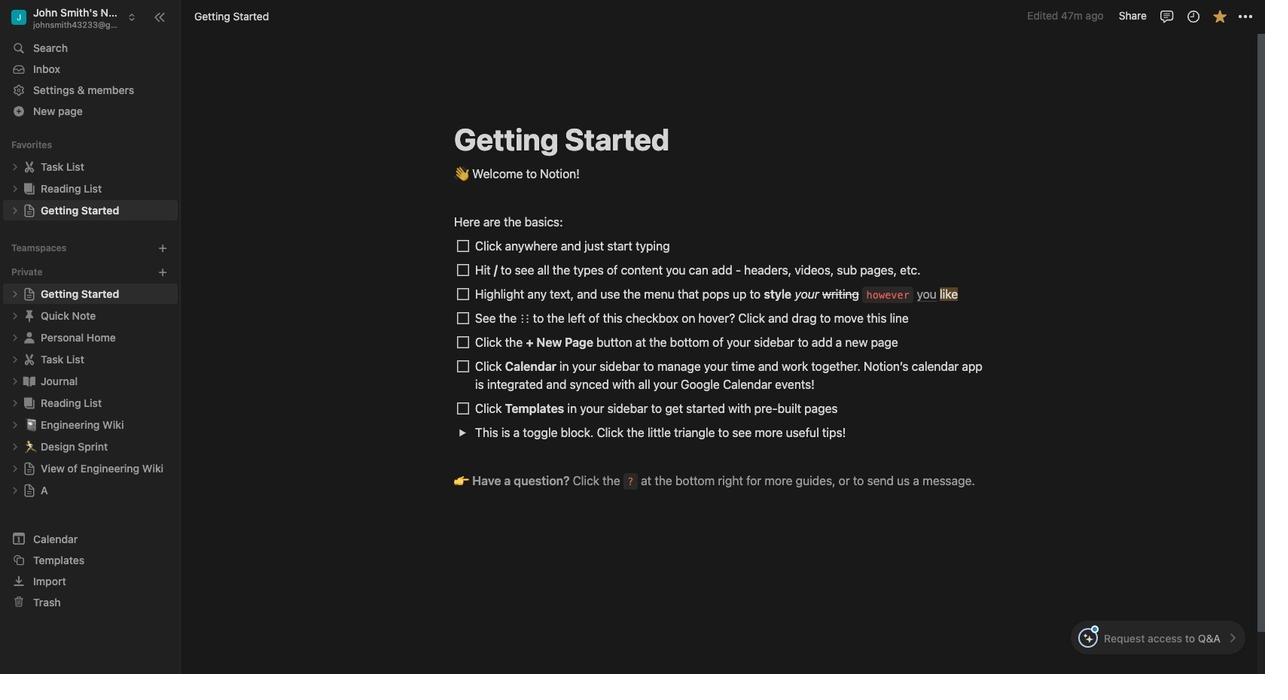 Task type: describe. For each thing, give the bounding box(es) containing it.
👋 image
[[454, 163, 469, 183]]

6 open image from the top
[[11, 421, 20, 430]]

3 open image from the top
[[11, 206, 20, 215]]

🏃 image
[[24, 438, 38, 455]]

7 open image from the top
[[11, 464, 20, 473]]

updates image
[[1186, 9, 1201, 24]]

👉 image
[[454, 471, 469, 490]]

2 open image from the top
[[11, 184, 20, 193]]



Task type: locate. For each thing, give the bounding box(es) containing it.
1 open image from the top
[[11, 162, 20, 171]]

open image
[[11, 162, 20, 171], [11, 184, 20, 193], [11, 206, 20, 215], [11, 355, 20, 364], [11, 399, 20, 408], [11, 421, 20, 430], [11, 464, 20, 473]]

new teamspace image
[[157, 243, 168, 254]]

5 open image from the top
[[11, 399, 20, 408]]

close sidebar image
[[154, 11, 166, 23]]

comments image
[[1160, 9, 1175, 24]]

favorited image
[[1212, 9, 1227, 24]]

add a page image
[[157, 267, 168, 278]]

4 open image from the top
[[11, 355, 20, 364]]

📓 image
[[24, 416, 38, 433]]

change page icon image
[[22, 159, 37, 174], [22, 181, 37, 196], [23, 204, 36, 217], [23, 287, 36, 301], [22, 308, 37, 324], [22, 330, 37, 345], [22, 352, 37, 367], [22, 374, 37, 389], [22, 396, 37, 411], [23, 462, 36, 476], [23, 484, 36, 498]]

open image
[[11, 290, 20, 299], [11, 311, 20, 321], [11, 333, 20, 342], [11, 377, 20, 386], [458, 429, 467, 437], [11, 443, 20, 452], [11, 486, 20, 495]]



Task type: vqa. For each thing, say whether or not it's contained in the screenshot.
👉 icon
yes



